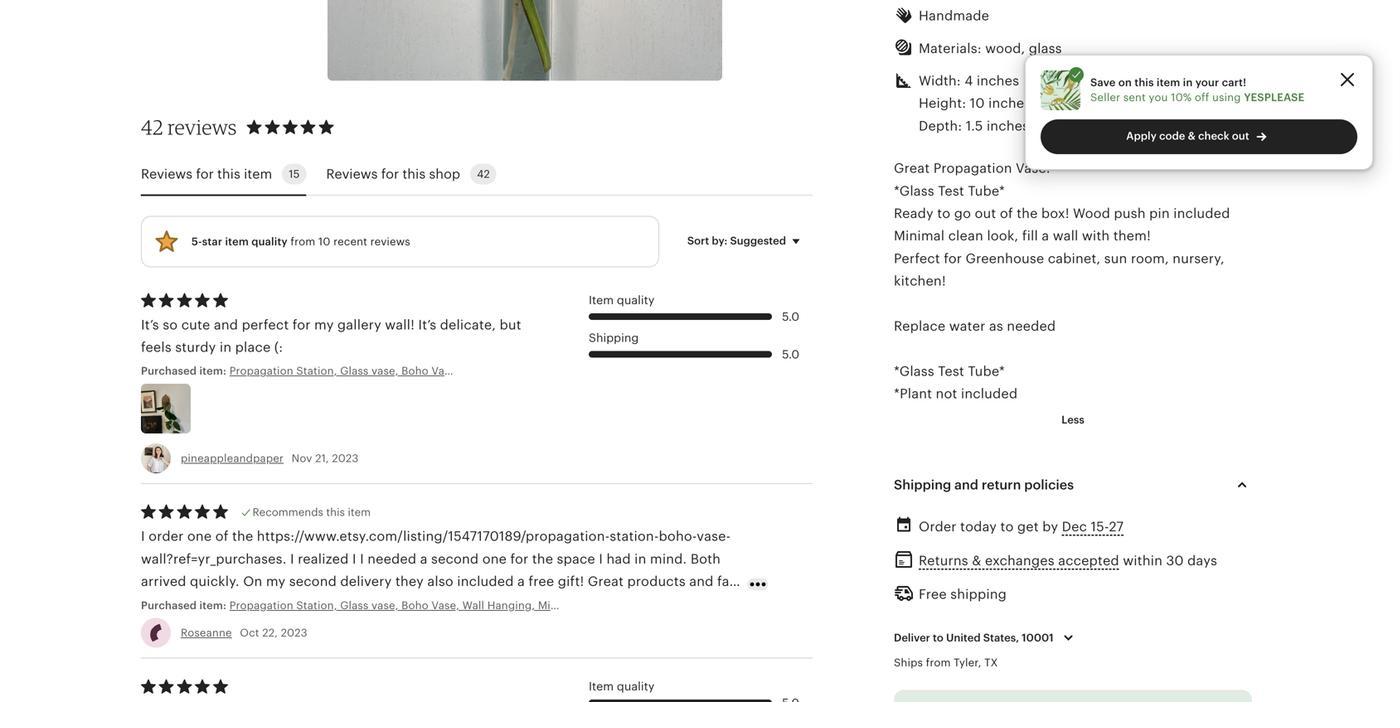 Task type: locate. For each thing, give the bounding box(es) containing it.
the up fill
[[1017, 206, 1038, 221]]

and left return
[[955, 478, 979, 493]]

to left go
[[938, 206, 951, 221]]

&
[[1188, 130, 1196, 142], [972, 554, 982, 569]]

for left space
[[511, 552, 529, 567]]

them!
[[1114, 229, 1151, 244]]

0 vertical spatial item
[[589, 294, 614, 307]]

out inside great propagation vase! *glass test tube* ready to go out of the box! wood push pin included minimal clean look, fill a wall with them! perfect for greenhouse cabinet, sun room, nursery, kitchen!
[[975, 206, 997, 221]]

included right 'also'
[[457, 574, 514, 589]]

it's right 'wall!'
[[418, 318, 437, 332]]

1 vertical spatial item:
[[199, 600, 226, 612]]

the inside great propagation vase! *glass test tube* ready to go out of the box! wood push pin included minimal clean look, fill a wall with them! perfect for greenhouse cabinet, sun room, nursery, kitchen!
[[1017, 206, 1038, 221]]

42 for 42 reviews
[[141, 115, 163, 139]]

item up the you
[[1157, 76, 1181, 89]]

go
[[954, 206, 971, 221]]

42 right shop
[[477, 168, 490, 180]]

push
[[1114, 206, 1146, 221]]

0 vertical spatial *glass
[[894, 184, 935, 198]]

0 vertical spatial and
[[214, 318, 238, 332]]

great propagation vase! *glass test tube* ready to go out of the box! wood push pin included minimal clean look, fill a wall with them! perfect for greenhouse cabinet, sun room, nursery, kitchen!
[[894, 161, 1231, 289]]

*glass up *plant
[[894, 364, 935, 379]]

1 vertical spatial one
[[483, 552, 507, 567]]

1 horizontal spatial included
[[961, 387, 1018, 401]]

2 item quality from the top
[[589, 680, 655, 693]]

1 horizontal spatial needed
[[1007, 319, 1056, 334]]

0 horizontal spatial my
[[266, 574, 286, 589]]

this up sent
[[1135, 76, 1154, 89]]

this for reviews for this shop
[[403, 167, 426, 181]]

1 purchased from the top
[[141, 365, 197, 378]]

materials: wood, glass
[[919, 41, 1062, 56]]

0 horizontal spatial of
[[215, 529, 229, 544]]

1 horizontal spatial 10
[[970, 96, 985, 111]]

get
[[1018, 520, 1039, 535]]

needed inside i order one of the https://www.etsy.com/listing/1547170189/propagation-station-boho-vase- wall?ref=yr_purchases. i realized i i needed a second one for the space i had in mind. both arrived quickly. on my second delivery they also included a free gift! great products and fast delivery!
[[368, 552, 417, 567]]

tube* inside great propagation vase! *glass test tube* ready to go out of the box! wood push pin included minimal clean look, fill a wall with them! perfect for greenhouse cabinet, sun room, nursery, kitchen!
[[968, 184, 1005, 198]]

2 *glass from the top
[[894, 364, 935, 379]]

0 vertical spatial 42
[[141, 115, 163, 139]]

included right not
[[961, 387, 1018, 401]]

to left "united"
[[933, 632, 944, 644]]

dec
[[1062, 520, 1087, 535]]

1 item: from the top
[[199, 365, 226, 378]]

15
[[289, 168, 300, 180]]

ready
[[894, 206, 934, 221]]

0 vertical spatial shipping
[[589, 331, 639, 345]]

the up "wall?ref=yr_purchases."
[[232, 529, 253, 544]]

0 horizontal spatial from
[[291, 235, 316, 248]]

great down had on the bottom left
[[588, 574, 624, 589]]

to inside great propagation vase! *glass test tube* ready to go out of the box! wood push pin included minimal clean look, fill a wall with them! perfect for greenhouse cabinet, sun room, nursery, kitchen!
[[938, 206, 951, 221]]

1 horizontal spatial second
[[431, 552, 479, 567]]

and inside it's so cute and perfect for my gallery wall! it's delicate, but feels sturdy in place (:
[[214, 318, 238, 332]]

0 horizontal spatial 10
[[318, 235, 331, 248]]

1 item from the top
[[589, 294, 614, 307]]

inches down wood,
[[989, 96, 1031, 111]]

0 vertical spatial in
[[1183, 76, 1193, 89]]

1 vertical spatial item quality
[[589, 680, 655, 693]]

0 horizontal spatial second
[[289, 574, 337, 589]]

2 vertical spatial in
[[635, 552, 647, 567]]

this left shop
[[403, 167, 426, 181]]

shipping inside dropdown button
[[894, 478, 952, 493]]

item: down quickly.
[[199, 600, 226, 612]]

0 vertical spatial out
[[1232, 130, 1250, 142]]

*glass up ready
[[894, 184, 935, 198]]

in right had on the bottom left
[[635, 552, 647, 567]]

quickly.
[[190, 574, 240, 589]]

one down "https://www.etsy.com/listing/1547170189/propagation-"
[[483, 552, 507, 567]]

within
[[1123, 554, 1163, 569]]

tx
[[985, 657, 998, 669]]

1 tube* from the top
[[968, 184, 1005, 198]]

1 horizontal spatial great
[[894, 161, 930, 176]]

tab list
[[141, 154, 813, 196]]

(:
[[274, 340, 283, 355]]

0 horizontal spatial one
[[187, 529, 212, 544]]

it's
[[141, 318, 159, 332], [418, 318, 437, 332]]

inches right 1.5
[[987, 119, 1030, 133]]

a left free
[[518, 574, 525, 589]]

0 horizontal spatial included
[[457, 574, 514, 589]]

0 horizontal spatial reviews
[[141, 167, 193, 181]]

2 purchased item: from the top
[[141, 600, 230, 612]]

to left get
[[1001, 520, 1014, 535]]

one up "wall?ref=yr_purchases."
[[187, 529, 212, 544]]

1 5.0 from the top
[[782, 310, 800, 323]]

0 vertical spatial great
[[894, 161, 930, 176]]

2023 right 22,
[[281, 627, 308, 639]]

0 vertical spatial included
[[1174, 206, 1231, 221]]

*glass
[[894, 184, 935, 198], [894, 364, 935, 379]]

2 test from the top
[[938, 364, 965, 379]]

of up look, at the top right of page
[[1000, 206, 1013, 221]]

second up 'also'
[[431, 552, 479, 567]]

the
[[1017, 206, 1038, 221], [232, 529, 253, 544], [532, 552, 553, 567]]

states,
[[984, 632, 1019, 644]]

1 horizontal spatial from
[[926, 657, 951, 669]]

1 vertical spatial a
[[420, 552, 428, 567]]

to inside dropdown button
[[933, 632, 944, 644]]

fast
[[717, 574, 741, 589]]

1 horizontal spatial one
[[483, 552, 507, 567]]

united
[[946, 632, 981, 644]]

test up not
[[938, 364, 965, 379]]

2 vertical spatial to
[[933, 632, 944, 644]]

1 horizontal spatial a
[[518, 574, 525, 589]]

0 vertical spatial needed
[[1007, 319, 1056, 334]]

out right check in the top right of the page
[[1232, 130, 1250, 142]]

reviews
[[168, 115, 237, 139], [370, 235, 410, 248]]

included inside i order one of the https://www.etsy.com/listing/1547170189/propagation-station-boho-vase- wall?ref=yr_purchases. i realized i i needed a second one for the space i had in mind. both arrived quickly. on my second delivery they also included a free gift! great products and fast delivery!
[[457, 574, 514, 589]]

1 test from the top
[[938, 184, 965, 198]]

1 *glass from the top
[[894, 184, 935, 198]]

a down "https://www.etsy.com/listing/1547170189/propagation-"
[[420, 552, 428, 567]]

returns & exchanges accepted within 30 days
[[919, 554, 1218, 569]]

of up "wall?ref=yr_purchases."
[[215, 529, 229, 544]]

2 horizontal spatial and
[[955, 478, 979, 493]]

0 vertical spatial of
[[1000, 206, 1013, 221]]

products
[[628, 574, 686, 589]]

this down 42 reviews
[[217, 167, 240, 181]]

1 vertical spatial and
[[955, 478, 979, 493]]

so
[[163, 318, 178, 332]]

reviews right recent
[[370, 235, 410, 248]]

item: down sturdy
[[199, 365, 226, 378]]

0 vertical spatial purchased
[[141, 365, 197, 378]]

2 vertical spatial and
[[689, 574, 714, 589]]

& right the returns
[[972, 554, 982, 569]]

1 reviews from the left
[[141, 167, 193, 181]]

0 vertical spatial &
[[1188, 130, 1196, 142]]

0 horizontal spatial &
[[972, 554, 982, 569]]

42 up reviews for this item
[[141, 115, 163, 139]]

less
[[1062, 414, 1085, 427]]

0 vertical spatial a
[[1042, 229, 1050, 244]]

vase-
[[697, 529, 731, 544]]

0 horizontal spatial it's
[[141, 318, 159, 332]]

0 vertical spatial 2023
[[332, 452, 359, 465]]

1 vertical spatial to
[[1001, 520, 1014, 535]]

purchased item: down sturdy
[[141, 365, 230, 378]]

0 vertical spatial quality
[[252, 235, 288, 248]]

this inside save on this item in your cart! seller sent you 10% off using yesplease
[[1135, 76, 1154, 89]]

out
[[1232, 130, 1250, 142], [975, 206, 997, 221]]

0 horizontal spatial shipping
[[589, 331, 639, 345]]

https://www.etsy.com/listing/1547170189/propagation-
[[257, 529, 610, 544]]

from left tyler, at the right of page
[[926, 657, 951, 669]]

1 vertical spatial my
[[266, 574, 286, 589]]

1 vertical spatial *glass
[[894, 364, 935, 379]]

0 horizontal spatial needed
[[368, 552, 417, 567]]

item up realized
[[348, 506, 371, 519]]

0 vertical spatial 5.0
[[782, 310, 800, 323]]

inches
[[977, 73, 1020, 88], [989, 96, 1031, 111], [987, 119, 1030, 133]]

a right fill
[[1042, 229, 1050, 244]]

the up free
[[532, 552, 553, 567]]

1 vertical spatial out
[[975, 206, 997, 221]]

and right cute
[[214, 318, 238, 332]]

*glass inside great propagation vase! *glass test tube* ready to go out of the box! wood push pin included minimal clean look, fill a wall with them! perfect for greenhouse cabinet, sun room, nursery, kitchen!
[[894, 184, 935, 198]]

2 vertical spatial a
[[518, 574, 525, 589]]

2 tube* from the top
[[968, 364, 1005, 379]]

in up 10%
[[1183, 76, 1193, 89]]

my inside i order one of the https://www.etsy.com/listing/1547170189/propagation-station-boho-vase- wall?ref=yr_purchases. i realized i i needed a second one for the space i had in mind. both arrived quickly. on my second delivery they also included a free gift! great products and fast delivery!
[[266, 574, 286, 589]]

2023 right 21,
[[332, 452, 359, 465]]

1 vertical spatial reviews
[[370, 235, 410, 248]]

on
[[1119, 76, 1132, 89]]

1 vertical spatial inches
[[989, 96, 1031, 111]]

replace water as needed
[[894, 319, 1056, 334]]

reviews up reviews for this item
[[168, 115, 237, 139]]

for
[[196, 167, 214, 181], [381, 167, 399, 181], [944, 251, 962, 266], [293, 318, 311, 332], [511, 552, 529, 567]]

tube* down the as
[[968, 364, 1005, 379]]

my right on
[[266, 574, 286, 589]]

in left the place
[[220, 340, 232, 355]]

test inside great propagation vase! *glass test tube* ready to go out of the box! wood push pin included minimal clean look, fill a wall with them! perfect for greenhouse cabinet, sun room, nursery, kitchen!
[[938, 184, 965, 198]]

1.5
[[966, 119, 983, 133]]

0 vertical spatial purchased item:
[[141, 365, 230, 378]]

purchased item:
[[141, 365, 230, 378], [141, 600, 230, 612]]

0 vertical spatial tube*
[[968, 184, 1005, 198]]

purchased
[[141, 365, 197, 378], [141, 600, 197, 612]]

for down 42 reviews
[[196, 167, 214, 181]]

and down both at the bottom of the page
[[689, 574, 714, 589]]

item
[[1157, 76, 1181, 89], [244, 167, 272, 181], [225, 235, 249, 248], [348, 506, 371, 519]]

1 horizontal spatial &
[[1188, 130, 1196, 142]]

1 horizontal spatial reviews
[[370, 235, 410, 248]]

reviews down 42 reviews
[[141, 167, 193, 181]]

42 for 42
[[477, 168, 490, 180]]

ships from tyler, tx
[[894, 657, 998, 669]]

purchased down arrived
[[141, 600, 197, 612]]

they
[[396, 574, 424, 589]]

item:
[[199, 365, 226, 378], [199, 600, 226, 612]]

from left recent
[[291, 235, 316, 248]]

2 reviews from the left
[[326, 167, 378, 181]]

1 horizontal spatial my
[[314, 318, 334, 332]]

star
[[202, 235, 222, 248]]

great up ready
[[894, 161, 930, 176]]

10 up 1.5
[[970, 96, 985, 111]]

tube* inside *glass test tube* *plant not included
[[968, 364, 1005, 379]]

second down realized
[[289, 574, 337, 589]]

1 vertical spatial included
[[961, 387, 1018, 401]]

great inside i order one of the https://www.etsy.com/listing/1547170189/propagation-station-boho-vase- wall?ref=yr_purchases. i realized i i needed a second one for the space i had in mind. both arrived quickly. on my second delivery they also included a free gift! great products and fast delivery!
[[588, 574, 624, 589]]

from
[[291, 235, 316, 248], [926, 657, 951, 669]]

reviews right "15"
[[326, 167, 378, 181]]

recommends
[[253, 506, 323, 519]]

a inside great propagation vase! *glass test tube* ready to go out of the box! wood push pin included minimal clean look, fill a wall with them! perfect for greenhouse cabinet, sun room, nursery, kitchen!
[[1042, 229, 1050, 244]]

42 inside tab list
[[477, 168, 490, 180]]

item inside save on this item in your cart! seller sent you 10% off using yesplease
[[1157, 76, 1181, 89]]

1 horizontal spatial and
[[689, 574, 714, 589]]

needed right the as
[[1007, 319, 1056, 334]]

1 horizontal spatial in
[[635, 552, 647, 567]]

shop
[[429, 167, 460, 181]]

0 horizontal spatial 42
[[141, 115, 163, 139]]

sort
[[687, 235, 709, 247]]

oct
[[240, 627, 259, 639]]

1 vertical spatial the
[[232, 529, 253, 544]]

for right perfect
[[293, 318, 311, 332]]

1 vertical spatial 2023
[[281, 627, 308, 639]]

0 horizontal spatial 2023
[[281, 627, 308, 639]]

1 horizontal spatial it's
[[418, 318, 437, 332]]

1 vertical spatial 5.0
[[782, 348, 800, 361]]

deliver to united states, 10001
[[894, 632, 1054, 644]]

0 vertical spatial 10
[[970, 96, 985, 111]]

1 vertical spatial in
[[220, 340, 232, 355]]

item
[[589, 294, 614, 307], [589, 680, 614, 693]]

inches right the 4
[[977, 73, 1020, 88]]

1 vertical spatial purchased
[[141, 600, 197, 612]]

my left gallery
[[314, 318, 334, 332]]

in inside i order one of the https://www.etsy.com/listing/1547170189/propagation-station-boho-vase- wall?ref=yr_purchases. i realized i i needed a second one for the space i had in mind. both arrived quickly. on my second delivery they also included a free gift! great products and fast delivery!
[[635, 552, 647, 567]]

21,
[[315, 452, 329, 465]]

1 horizontal spatial the
[[532, 552, 553, 567]]

shipping for shipping and return policies
[[894, 478, 952, 493]]

for down clean
[[944, 251, 962, 266]]

1 vertical spatial item
[[589, 680, 614, 693]]

0 vertical spatial test
[[938, 184, 965, 198]]

0 horizontal spatial a
[[420, 552, 428, 567]]

needed up they
[[368, 552, 417, 567]]

this
[[1135, 76, 1154, 89], [217, 167, 240, 181], [403, 167, 426, 181], [326, 506, 345, 519]]

item quality
[[589, 294, 655, 307], [589, 680, 655, 693]]

0 horizontal spatial in
[[220, 340, 232, 355]]

deliver
[[894, 632, 931, 644]]

in inside it's so cute and perfect for my gallery wall! it's delicate, but feels sturdy in place (:
[[220, 340, 232, 355]]

1 vertical spatial test
[[938, 364, 965, 379]]

view details of this review photo by pineappleandpaper image
[[141, 384, 191, 434]]

water
[[950, 319, 986, 334]]

1 purchased item: from the top
[[141, 365, 230, 378]]

0 horizontal spatial the
[[232, 529, 253, 544]]

2 purchased from the top
[[141, 600, 197, 612]]

2 vertical spatial included
[[457, 574, 514, 589]]

tube* down propagation
[[968, 184, 1005, 198]]

& right code
[[1188, 130, 1196, 142]]

and inside the shipping and return policies dropdown button
[[955, 478, 979, 493]]

2 horizontal spatial a
[[1042, 229, 1050, 244]]

27
[[1109, 520, 1124, 535]]

you
[[1149, 91, 1168, 104]]

save
[[1091, 76, 1116, 89]]

recommends this item
[[253, 506, 371, 519]]

1 vertical spatial tube*
[[968, 364, 1005, 379]]

2 vertical spatial quality
[[617, 680, 655, 693]]

1 horizontal spatial shipping
[[894, 478, 952, 493]]

1 vertical spatial 42
[[477, 168, 490, 180]]

it's left so on the left top of page
[[141, 318, 159, 332]]

test
[[938, 184, 965, 198], [938, 364, 965, 379]]

2 5.0 from the top
[[782, 348, 800, 361]]

included right pin
[[1174, 206, 1231, 221]]

policies
[[1025, 478, 1074, 493]]

10 left recent
[[318, 235, 331, 248]]

roseanne link
[[181, 627, 232, 639]]

purchased item: down arrived
[[141, 600, 230, 612]]

sort by: suggested
[[687, 235, 786, 247]]

2 horizontal spatial in
[[1183, 76, 1193, 89]]

purchased down feels
[[141, 365, 197, 378]]

code
[[1160, 130, 1186, 142]]

of
[[1000, 206, 1013, 221], [215, 529, 229, 544]]

sent
[[1124, 91, 1146, 104]]

test up go
[[938, 184, 965, 198]]

2 vertical spatial the
[[532, 552, 553, 567]]

i
[[141, 529, 145, 544], [290, 552, 294, 567], [352, 552, 356, 567], [360, 552, 364, 567], [599, 552, 603, 567]]

0 vertical spatial item quality
[[589, 294, 655, 307]]

tube*
[[968, 184, 1005, 198], [968, 364, 1005, 379]]

reviews for reviews for this shop
[[326, 167, 378, 181]]

0 vertical spatial item:
[[199, 365, 226, 378]]

1 vertical spatial second
[[289, 574, 337, 589]]

1 vertical spatial purchased item:
[[141, 600, 230, 612]]

0 vertical spatial the
[[1017, 206, 1038, 221]]

box!
[[1042, 206, 1070, 221]]

2 horizontal spatial included
[[1174, 206, 1231, 221]]

cart!
[[1222, 76, 1247, 89]]

5.0
[[782, 310, 800, 323], [782, 348, 800, 361]]

wall?ref=yr_purchases.
[[141, 552, 287, 567]]

1 vertical spatial needed
[[368, 552, 417, 567]]

this right recommends
[[326, 506, 345, 519]]

out right go
[[975, 206, 997, 221]]

1 vertical spatial 10
[[318, 235, 331, 248]]



Task type: describe. For each thing, give the bounding box(es) containing it.
1 vertical spatial from
[[926, 657, 951, 669]]

also
[[427, 574, 454, 589]]

1 vertical spatial &
[[972, 554, 982, 569]]

depth:
[[919, 119, 962, 133]]

this for reviews for this item
[[217, 167, 240, 181]]

order
[[149, 529, 184, 544]]

5-star item quality from 10 recent reviews
[[192, 235, 410, 248]]

5.0 for item quality
[[782, 310, 800, 323]]

my inside it's so cute and perfect for my gallery wall! it's delicate, but feels sturdy in place (:
[[314, 318, 334, 332]]

of inside great propagation vase! *glass test tube* ready to go out of the box! wood push pin included minimal clean look, fill a wall with them! perfect for greenhouse cabinet, sun room, nursery, kitchen!
[[1000, 206, 1013, 221]]

arrived
[[141, 574, 186, 589]]

in inside save on this item in your cart! seller sent you 10% off using yesplease
[[1183, 76, 1193, 89]]

shipping
[[951, 587, 1007, 602]]

0 horizontal spatial reviews
[[168, 115, 237, 139]]

this for save on this item in your cart! seller sent you 10% off using yesplease
[[1135, 76, 1154, 89]]

greenhouse
[[966, 251, 1045, 266]]

returns
[[919, 554, 969, 569]]

for inside great propagation vase! *glass test tube* ready to go out of the box! wood push pin included minimal clean look, fill a wall with them! perfect for greenhouse cabinet, sun room, nursery, kitchen!
[[944, 251, 962, 266]]

10 inside width: 4 inches height: 10 inches depth: 1.5 inches
[[970, 96, 985, 111]]

of inside i order one of the https://www.etsy.com/listing/1547170189/propagation-station-boho-vase- wall?ref=yr_purchases. i realized i i needed a second one for the space i had in mind. both arrived quickly. on my second delivery they also included a free gift! great products and fast delivery!
[[215, 529, 229, 544]]

free shipping
[[919, 587, 1007, 602]]

pineappleandpaper link
[[181, 452, 284, 465]]

cabinet,
[[1048, 251, 1101, 266]]

2 item from the top
[[589, 680, 614, 693]]

and inside i order one of the https://www.etsy.com/listing/1547170189/propagation-station-boho-vase- wall?ref=yr_purchases. i realized i i needed a second one for the space i had in mind. both arrived quickly. on my second delivery they also included a free gift! great products and fast delivery!
[[689, 574, 714, 589]]

ships
[[894, 657, 923, 669]]

minimal
[[894, 229, 945, 244]]

boho-
[[659, 529, 697, 544]]

propagation
[[934, 161, 1012, 176]]

30
[[1167, 554, 1184, 569]]

wall!
[[385, 318, 415, 332]]

width:
[[919, 73, 961, 88]]

cute
[[181, 318, 210, 332]]

replace
[[894, 319, 946, 334]]

included inside great propagation vase! *glass test tube* ready to go out of the box! wood push pin included minimal clean look, fill a wall with them! perfect for greenhouse cabinet, sun room, nursery, kitchen!
[[1174, 206, 1231, 221]]

delicate,
[[440, 318, 496, 332]]

1 item quality from the top
[[589, 294, 655, 307]]

for left shop
[[381, 167, 399, 181]]

returns & exchanges accepted button
[[919, 549, 1120, 573]]

for inside it's so cute and perfect for my gallery wall! it's delicate, but feels sturdy in place (:
[[293, 318, 311, 332]]

item left "15"
[[244, 167, 272, 181]]

wood
[[1073, 206, 1111, 221]]

included inside *glass test tube* *plant not included
[[961, 387, 1018, 401]]

wood,
[[986, 41, 1026, 56]]

deliver to united states, 10001 button
[[882, 621, 1091, 656]]

apply
[[1127, 130, 1157, 142]]

as
[[989, 319, 1004, 334]]

exchanges
[[985, 554, 1055, 569]]

delivery
[[340, 574, 392, 589]]

glass
[[1029, 41, 1062, 56]]

width: 4 inches height: 10 inches depth: 1.5 inches
[[919, 73, 1031, 133]]

2023 for roseanne oct 22, 2023
[[281, 627, 308, 639]]

2 item: from the top
[[199, 600, 226, 612]]

yesplease
[[1244, 91, 1305, 104]]

apply code & check out
[[1127, 130, 1250, 142]]

vase!
[[1016, 161, 1051, 176]]

with
[[1082, 229, 1110, 244]]

item right star
[[225, 235, 249, 248]]

clean
[[949, 229, 984, 244]]

shipping and return policies button
[[879, 465, 1267, 505]]

2 it's from the left
[[418, 318, 437, 332]]

1 vertical spatial quality
[[617, 294, 655, 307]]

apply code & check out link
[[1041, 120, 1358, 154]]

not
[[936, 387, 958, 401]]

*glass inside *glass test tube* *plant not included
[[894, 364, 935, 379]]

fill
[[1022, 229, 1038, 244]]

pineappleandpaper
[[181, 452, 284, 465]]

roseanne oct 22, 2023
[[181, 627, 308, 639]]

return
[[982, 478, 1021, 493]]

save on this item in your cart! seller sent you 10% off using yesplease
[[1091, 76, 1305, 104]]

days
[[1188, 554, 1218, 569]]

great inside great propagation vase! *glass test tube* ready to go out of the box! wood push pin included minimal clean look, fill a wall with them! perfect for greenhouse cabinet, sun room, nursery, kitchen!
[[894, 161, 930, 176]]

2023 for pineappleandpaper nov 21, 2023
[[332, 452, 359, 465]]

by:
[[712, 235, 728, 247]]

dec 15-27 button
[[1062, 515, 1124, 539]]

both
[[691, 552, 721, 567]]

on
[[243, 574, 262, 589]]

42 reviews
[[141, 115, 237, 139]]

4
[[965, 73, 973, 88]]

tyler,
[[954, 657, 982, 669]]

gift!
[[558, 574, 584, 589]]

space
[[557, 552, 595, 567]]

check
[[1199, 130, 1230, 142]]

shipping and return policies
[[894, 478, 1074, 493]]

feels
[[141, 340, 172, 355]]

0 vertical spatial one
[[187, 529, 212, 544]]

order today to get by dec 15-27
[[919, 520, 1124, 535]]

height:
[[919, 96, 967, 111]]

tab list containing reviews for this item
[[141, 154, 813, 196]]

*plant
[[894, 387, 932, 401]]

today
[[961, 520, 997, 535]]

off
[[1195, 91, 1210, 104]]

station-
[[610, 529, 659, 544]]

2 vertical spatial inches
[[987, 119, 1030, 133]]

for inside i order one of the https://www.etsy.com/listing/1547170189/propagation-station-boho-vase- wall?ref=yr_purchases. i realized i i needed a second one for the space i had in mind. both arrived quickly. on my second delivery they also included a free gift! great products and fast delivery!
[[511, 552, 529, 567]]

pin
[[1150, 206, 1170, 221]]

shipping for shipping
[[589, 331, 639, 345]]

1 horizontal spatial out
[[1232, 130, 1250, 142]]

test inside *glass test tube* *plant not included
[[938, 364, 965, 379]]

order
[[919, 520, 957, 535]]

had
[[607, 552, 631, 567]]

nov
[[292, 452, 312, 465]]

15-
[[1091, 520, 1109, 535]]

0 vertical spatial inches
[[977, 73, 1020, 88]]

using
[[1213, 91, 1241, 104]]

handmade
[[919, 8, 990, 23]]

reviews for reviews for this item
[[141, 167, 193, 181]]

1 it's from the left
[[141, 318, 159, 332]]

but
[[500, 318, 522, 332]]

realized
[[298, 552, 349, 567]]

place
[[235, 340, 271, 355]]

10%
[[1171, 91, 1192, 104]]

*glass test tube* *plant not included
[[894, 364, 1018, 401]]

0 vertical spatial second
[[431, 552, 479, 567]]

i order one of the https://www.etsy.com/listing/1547170189/propagation-station-boho-vase- wall?ref=yr_purchases. i realized i i needed a second one for the space i had in mind. both arrived quickly. on my second delivery they also included a free gift! great products and fast delivery!
[[141, 529, 741, 612]]

suggested
[[730, 235, 786, 247]]

it's so cute and perfect for my gallery wall! it's delicate, but feels sturdy in place (:
[[141, 318, 522, 355]]

5.0 for shipping
[[782, 348, 800, 361]]

room,
[[1131, 251, 1169, 266]]

gallery
[[338, 318, 381, 332]]

sort by: suggested button
[[675, 224, 819, 259]]

0 vertical spatial from
[[291, 235, 316, 248]]



Task type: vqa. For each thing, say whether or not it's contained in the screenshot.
the top the Shipping
yes



